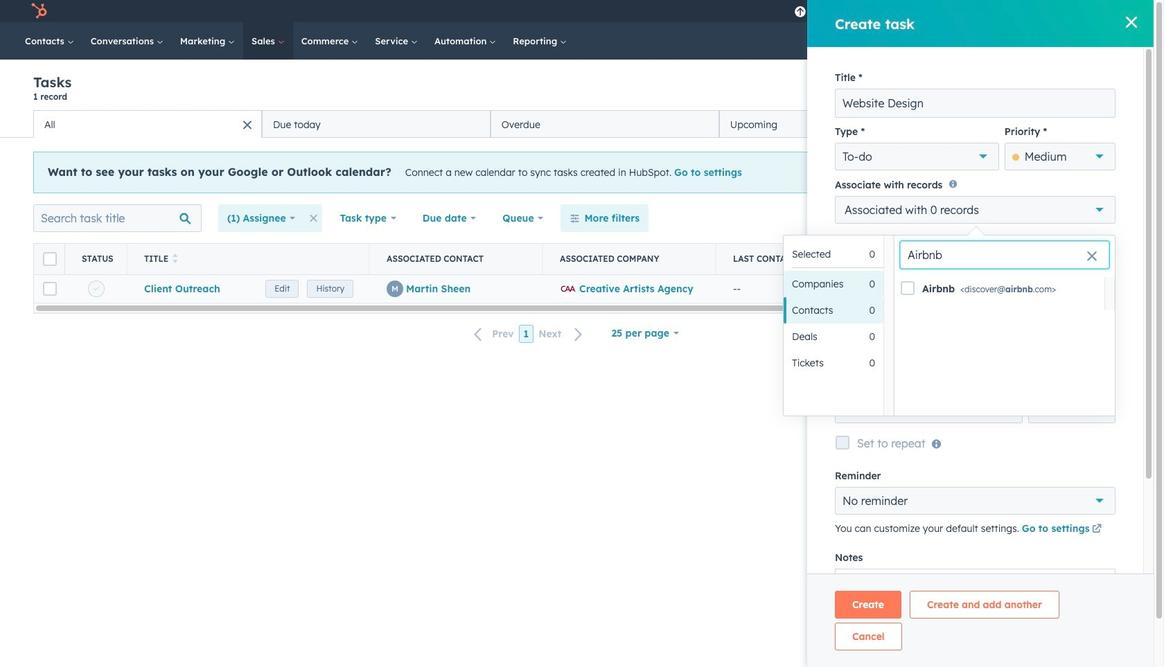 Task type: vqa. For each thing, say whether or not it's contained in the screenshot.
"date" in the the Due date popup button
no



Task type: describe. For each thing, give the bounding box(es) containing it.
Search task title search field
[[33, 204, 202, 232]]

pagination navigation
[[466, 325, 591, 343]]

2 press to sort. image from the left
[[812, 254, 817, 263]]

1 link opens in a new window image from the top
[[1092, 522, 1102, 539]]

marketplaces image
[[888, 6, 901, 19]]

0 vertical spatial close image
[[1126, 17, 1137, 28]]

james peterson image
[[993, 5, 1005, 17]]

4 column header from the left
[[543, 244, 716, 274]]

2 column header from the left
[[65, 244, 127, 274]]



Task type: locate. For each thing, give the bounding box(es) containing it.
Search contacts search field
[[900, 241, 1109, 269]]

2 link opens in a new window image from the top
[[1092, 525, 1102, 535]]

link opens in a new window image
[[1092, 522, 1102, 539], [1092, 525, 1102, 535]]

1 press to sort. element from the left
[[173, 254, 178, 265]]

2 press to sort. element from the left
[[812, 254, 817, 265]]

clear input image
[[1086, 252, 1098, 263]]

0 horizontal spatial press to sort. element
[[173, 254, 178, 265]]

task status: not completed image
[[94, 287, 99, 292]]

close image
[[1126, 17, 1137, 28], [1095, 169, 1103, 177]]

1 vertical spatial close image
[[1095, 169, 1103, 177]]

press to sort. element
[[173, 254, 178, 265], [812, 254, 817, 265]]

alert
[[33, 152, 1120, 193]]

1 press to sort. image from the left
[[173, 254, 178, 263]]

press to sort. image
[[173, 254, 178, 263], [812, 254, 817, 263]]

menu
[[787, 0, 1137, 22]]

3 column header from the left
[[370, 244, 543, 274]]

1 horizontal spatial press to sort. image
[[812, 254, 817, 263]]

1 horizontal spatial close image
[[1126, 17, 1137, 28]]

Search HubSpot search field
[[959, 29, 1105, 53]]

HH:MM text field
[[1028, 396, 1116, 424]]

0 horizontal spatial press to sort. image
[[173, 254, 178, 263]]

tab list
[[33, 110, 948, 138]]

0 horizontal spatial close image
[[1095, 169, 1103, 177]]

1 column header from the left
[[34, 244, 65, 274]]

column header
[[34, 244, 65, 274], [65, 244, 127, 274], [370, 244, 543, 274], [543, 244, 716, 274]]

banner
[[33, 73, 1120, 110]]

None text field
[[835, 89, 1116, 118]]

1 horizontal spatial press to sort. element
[[812, 254, 817, 265]]



